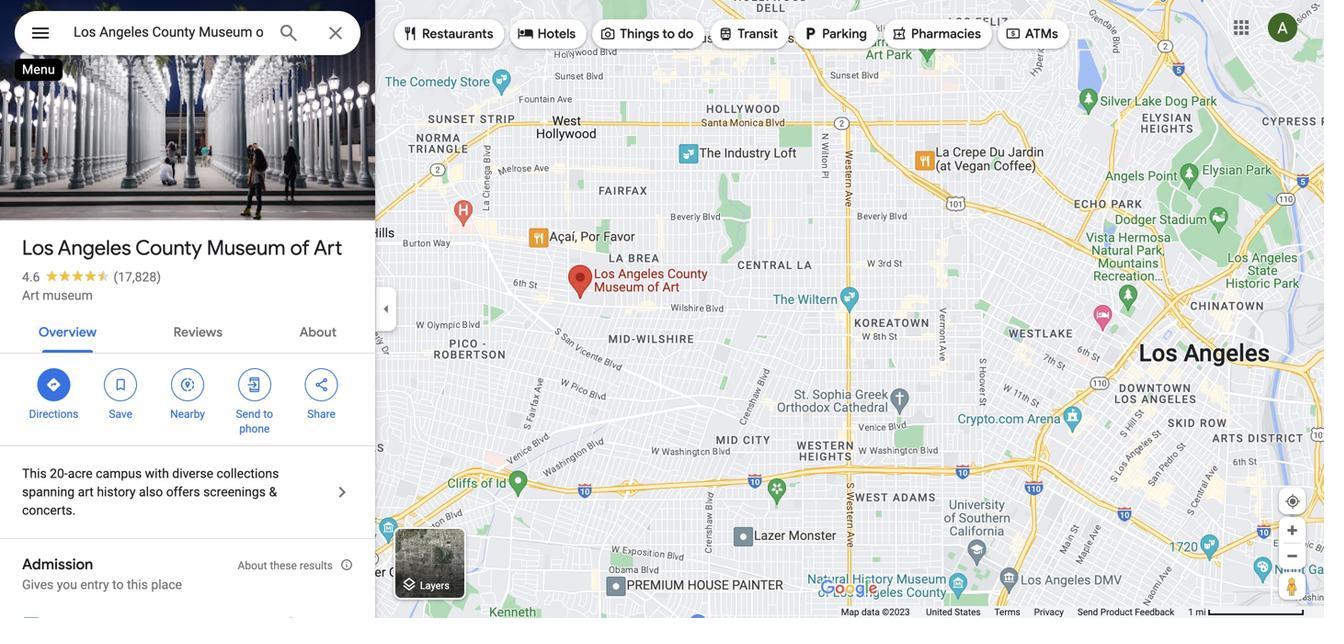 Task type: describe. For each thing, give the bounding box(es) containing it.
1
[[1188, 607, 1194, 618]]

united
[[926, 607, 952, 618]]

google account: angela cha  
(angela.cha@adept.ai) image
[[1268, 13, 1298, 42]]


[[891, 23, 908, 44]]

layers
[[420, 581, 450, 592]]


[[112, 375, 129, 395]]

you
[[57, 578, 77, 593]]

zoom out image
[[1286, 550, 1299, 564]]

&
[[269, 485, 277, 500]]

pharmacies
[[911, 26, 981, 42]]


[[802, 23, 819, 44]]

do
[[678, 26, 694, 42]]

concerts.
[[22, 503, 76, 519]]

los
[[22, 235, 54, 261]]

 parking
[[802, 23, 867, 44]]


[[29, 20, 51, 46]]

collections
[[217, 467, 279, 482]]

states
[[955, 607, 981, 618]]

about button
[[285, 309, 351, 353]]

17,828 reviews element
[[113, 270, 161, 285]]

none field inside los angeles county museum of art field
[[74, 21, 263, 43]]

share
[[307, 408, 336, 421]]

los angeles county museum of art main content
[[0, 0, 375, 619]]

art museum button
[[22, 287, 93, 305]]

entry
[[80, 578, 109, 593]]

privacy
[[1034, 607, 1064, 618]]

4.6
[[22, 270, 40, 285]]

show your location image
[[1285, 494, 1301, 510]]

this 20-acre campus with diverse collections spanning art history also offers screenings & concerts. button
[[0, 447, 375, 539]]

art
[[78, 485, 94, 500]]

terms
[[995, 607, 1020, 618]]

 search field
[[15, 11, 360, 59]]

acre
[[68, 467, 93, 482]]

privacy button
[[1034, 607, 1064, 619]]

4.6 stars image
[[40, 270, 113, 282]]

hotels
[[538, 26, 576, 42]]

campus
[[96, 467, 142, 482]]

atms
[[1025, 26, 1058, 42]]

art museum
[[22, 288, 93, 303]]

100,501
[[47, 182, 99, 200]]

also
[[139, 485, 163, 500]]


[[517, 23, 534, 44]]

art inside 'button'
[[22, 288, 39, 303]]

to inside  things to do
[[662, 26, 675, 42]]

diverse
[[172, 467, 213, 482]]

Los Angeles County Museum of Art field
[[15, 11, 360, 55]]

 things to do
[[600, 23, 694, 44]]

product
[[1101, 607, 1133, 618]]

©2023
[[882, 607, 910, 618]]

parking
[[822, 26, 867, 42]]

angeles
[[58, 235, 131, 261]]

gives
[[22, 578, 54, 593]]

1 mi
[[1188, 607, 1206, 618]]

send product feedback button
[[1078, 607, 1175, 619]]

collapse side panel image
[[376, 299, 396, 320]]

results
[[300, 560, 333, 573]]

nearby
[[170, 408, 205, 421]]

transit
[[738, 26, 778, 42]]

phone
[[239, 423, 270, 436]]

save
[[109, 408, 132, 421]]

history
[[97, 485, 136, 500]]

zoom in image
[[1286, 524, 1299, 538]]

0 vertical spatial art
[[314, 235, 342, 261]]

museum
[[207, 235, 286, 261]]

feedback
[[1135, 607, 1175, 618]]

gives you entry to this place
[[22, 578, 182, 593]]

footer inside google maps element
[[841, 607, 1188, 619]]

 hotels
[[517, 23, 576, 44]]


[[313, 375, 330, 395]]

photo of los angeles county museum of art image
[[0, 0, 375, 235]]

county
[[135, 235, 202, 261]]



Task type: vqa. For each thing, say whether or not it's contained in the screenshot.


Task type: locate. For each thing, give the bounding box(es) containing it.
this
[[127, 578, 148, 593]]

0 horizontal spatial send
[[236, 408, 261, 421]]


[[402, 23, 418, 44]]

send for send product feedback
[[1078, 607, 1098, 618]]

to
[[662, 26, 675, 42], [263, 408, 273, 421], [112, 578, 124, 593]]

mi
[[1196, 607, 1206, 618]]

about
[[300, 325, 337, 341], [238, 560, 267, 573]]

0 horizontal spatial about
[[238, 560, 267, 573]]

to left do
[[662, 26, 675, 42]]

spanning
[[22, 485, 75, 500]]


[[1005, 23, 1022, 44]]

screenings
[[203, 485, 266, 500]]

1 vertical spatial art
[[22, 288, 39, 303]]

send inside button
[[1078, 607, 1098, 618]]

museum
[[43, 288, 93, 303]]

send product feedback
[[1078, 607, 1175, 618]]

0 horizontal spatial to
[[112, 578, 124, 593]]

admission
[[22, 556, 93, 575]]

0 vertical spatial to
[[662, 26, 675, 42]]

 pharmacies
[[891, 23, 981, 44]]

with
[[145, 467, 169, 482]]


[[718, 23, 734, 44]]

1 horizontal spatial about
[[300, 325, 337, 341]]

1 horizontal spatial send
[[1078, 607, 1098, 618]]

tab list containing overview
[[0, 309, 375, 353]]

tab list inside google maps element
[[0, 309, 375, 353]]

about up 
[[300, 325, 337, 341]]

this 20-acre campus with diverse collections spanning art history also offers screenings & concerts.
[[22, 467, 279, 519]]

offers
[[166, 485, 200, 500]]

send inside the send to phone
[[236, 408, 261, 421]]

these
[[270, 560, 297, 573]]

to left this
[[112, 578, 124, 593]]

art down 4.6
[[22, 288, 39, 303]]

place
[[151, 578, 182, 593]]

100,501 photos
[[47, 182, 148, 200]]

1 horizontal spatial to
[[263, 408, 273, 421]]

terms button
[[995, 607, 1020, 619]]

1 vertical spatial send
[[1078, 607, 1098, 618]]

map data ©2023
[[841, 607, 912, 618]]

united states button
[[926, 607, 981, 619]]


[[246, 375, 263, 395]]

tab list
[[0, 309, 375, 353]]

1 mi button
[[1188, 607, 1305, 618]]

send up phone in the bottom of the page
[[236, 408, 261, 421]]

None field
[[74, 21, 263, 43]]

to inside the send to phone
[[263, 408, 273, 421]]

about inside button
[[300, 325, 337, 341]]

reviews
[[173, 325, 223, 341]]

about for about these results
[[238, 560, 267, 573]]

show street view coverage image
[[1279, 573, 1306, 601]]

2 horizontal spatial to
[[662, 26, 675, 42]]

directions
[[29, 408, 78, 421]]

 transit
[[718, 23, 778, 44]]

data
[[862, 607, 880, 618]]

about these results image
[[340, 559, 353, 572]]

art right of
[[314, 235, 342, 261]]

actions for los angeles county museum of art region
[[0, 354, 375, 446]]

send for send to phone
[[236, 408, 261, 421]]

1 horizontal spatial art
[[314, 235, 342, 261]]

0 horizontal spatial art
[[22, 288, 39, 303]]

this
[[22, 467, 47, 482]]

send to phone
[[236, 408, 273, 436]]

2 vertical spatial to
[[112, 578, 124, 593]]

1 vertical spatial to
[[263, 408, 273, 421]]

reviews button
[[159, 309, 237, 353]]

overview button
[[24, 309, 111, 353]]

about these results
[[238, 560, 333, 573]]

overview
[[38, 325, 97, 341]]

footer
[[841, 607, 1188, 619]]

20-
[[50, 467, 68, 482]]

0 vertical spatial send
[[236, 408, 261, 421]]

about for about
[[300, 325, 337, 341]]

0 vertical spatial about
[[300, 325, 337, 341]]

things
[[620, 26, 659, 42]]

 atms
[[1005, 23, 1058, 44]]

los angeles county museum of art
[[22, 235, 342, 261]]

100,501 photos button
[[14, 175, 156, 207]]

united states
[[926, 607, 981, 618]]

restaurants
[[422, 26, 494, 42]]

send left product
[[1078, 607, 1098, 618]]

map
[[841, 607, 859, 618]]

footer containing map data ©2023
[[841, 607, 1188, 619]]

1 vertical spatial about
[[238, 560, 267, 573]]

about left these
[[238, 560, 267, 573]]

 button
[[15, 11, 66, 59]]


[[45, 375, 62, 395]]

of
[[290, 235, 310, 261]]

google maps element
[[0, 0, 1324, 619]]

send
[[236, 408, 261, 421], [1078, 607, 1098, 618]]

(17,828)
[[113, 270, 161, 285]]

art
[[314, 235, 342, 261], [22, 288, 39, 303]]

photos
[[103, 182, 148, 200]]


[[600, 23, 616, 44]]

 restaurants
[[402, 23, 494, 44]]

to up phone in the bottom of the page
[[263, 408, 273, 421]]



